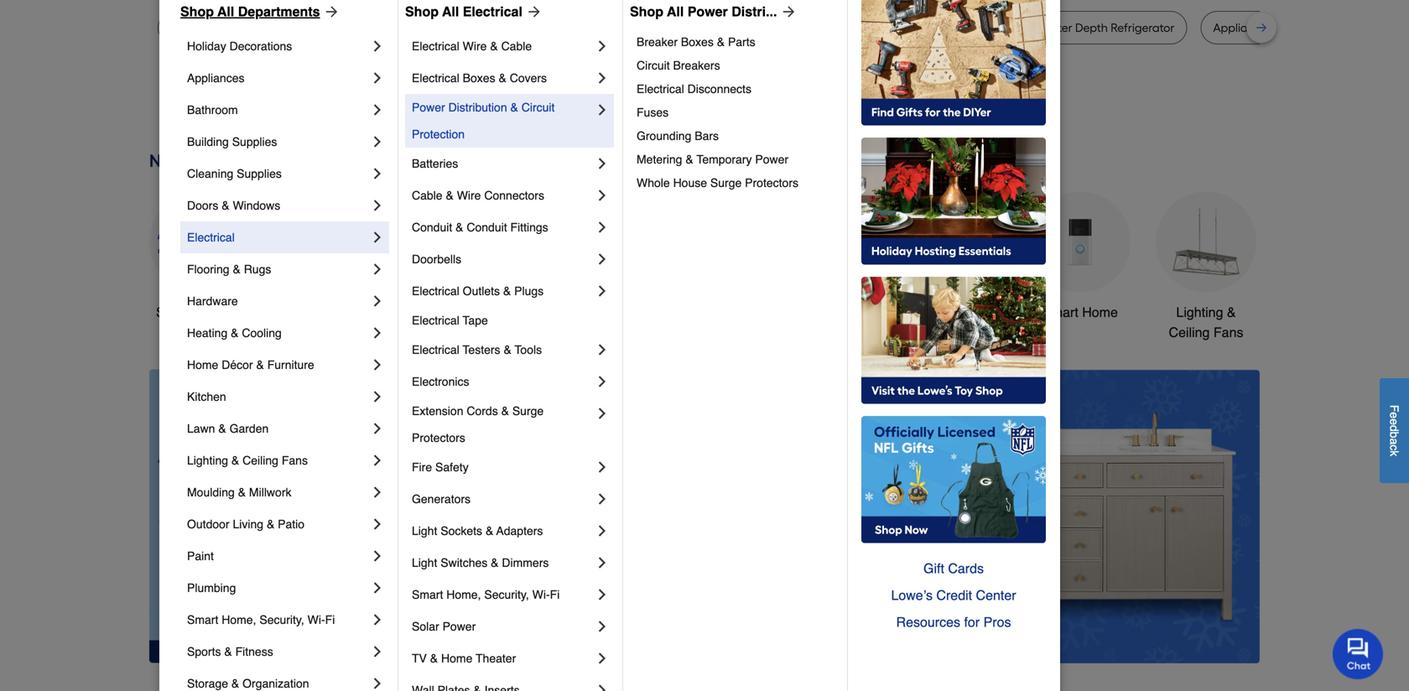 Task type: describe. For each thing, give the bounding box(es) containing it.
power distribution & circuit protection
[[412, 101, 558, 141]]

arrow left image
[[461, 516, 478, 533]]

chevron right image for storage & organization
[[369, 675, 386, 691]]

electrical disconnects
[[637, 82, 752, 96]]

ge for ge profile refrigerator
[[394, 21, 409, 35]]

tools link
[[401, 192, 502, 322]]

chevron right image for sports & fitness
[[369, 643, 386, 660]]

all for departments
[[217, 4, 234, 19]]

0 vertical spatial protectors
[[745, 176, 799, 190]]

moulding & millwork
[[187, 486, 291, 499]]

lowe's wishes you and your family a happy hanukkah. image
[[149, 88, 1260, 130]]

doors & windows link
[[187, 190, 369, 221]]

doors & windows
[[187, 199, 280, 212]]

solar power
[[412, 620, 476, 633]]

chevron right image for batteries
[[594, 155, 611, 172]]

0 horizontal spatial bathroom link
[[187, 94, 369, 126]]

chevron right image for generators
[[594, 491, 611, 508]]

tools inside the outdoor tools & equipment
[[833, 304, 864, 320]]

c
[[1388, 445, 1401, 451]]

millwork
[[249, 486, 291, 499]]

chevron right image for paint
[[369, 548, 386, 565]]

chevron right image for heating & cooling
[[369, 325, 386, 341]]

resources
[[896, 614, 961, 630]]

light sockets & adapters
[[412, 524, 543, 538]]

holiday hosting essentials. image
[[862, 138, 1046, 265]]

cleaning supplies link
[[187, 158, 369, 190]]

cleaning supplies
[[187, 167, 282, 180]]

0 vertical spatial lighting & ceiling fans
[[1169, 304, 1244, 340]]

electrical for electrical boxes & covers
[[412, 71, 460, 85]]

electrical for electrical tape
[[412, 314, 460, 327]]

paint link
[[187, 540, 369, 572]]

supplies for building supplies
[[232, 135, 277, 148]]

light for light sockets & adapters
[[412, 524, 437, 538]]

heating & cooling link
[[187, 317, 369, 349]]

grounding bars link
[[637, 124, 836, 148]]

wi- for chevron right icon for smart home, security, wi-fi
[[532, 588, 550, 601]]

smart home, security, wi-fi link for chevron right image corresponding to smart home, security, wi-fi
[[187, 604, 369, 636]]

0 horizontal spatial tools
[[436, 304, 467, 320]]

heating
[[187, 326, 228, 340]]

paint
[[187, 549, 214, 563]]

disconnects
[[688, 82, 752, 96]]

sports
[[187, 645, 221, 659]]

package
[[1270, 21, 1317, 35]]

metering & temporary power
[[637, 153, 789, 166]]

grounding
[[637, 129, 692, 143]]

chevron right image for plumbing
[[369, 580, 386, 596]]

theater
[[476, 652, 516, 665]]

chevron right image for kitchen
[[369, 388, 386, 405]]

fi for chevron right icon for smart home, security, wi-fi
[[550, 588, 560, 601]]

outdoor tools & equipment
[[781, 304, 877, 340]]

electrical boxes & covers
[[412, 71, 547, 85]]

a
[[1388, 438, 1401, 445]]

tape
[[463, 314, 488, 327]]

0 horizontal spatial ceiling
[[243, 454, 278, 467]]

sockets
[[441, 524, 482, 538]]

1 vertical spatial security,
[[260, 613, 304, 627]]

equipment
[[797, 325, 861, 340]]

distri...
[[732, 4, 777, 19]]

chevron right image for cable & wire connectors
[[594, 187, 611, 204]]

1 horizontal spatial bathroom link
[[904, 192, 1005, 322]]

breakers
[[673, 59, 720, 72]]

chevron right image for home décor & furniture
[[369, 357, 386, 373]]

shop for shop all departments
[[180, 4, 214, 19]]

solar
[[412, 620, 439, 633]]

new deals every day during 25 days of deals image
[[149, 147, 1260, 175]]

power distribution & circuit protection link
[[412, 94, 594, 148]]

1 horizontal spatial bathroom
[[926, 304, 984, 320]]

connectors
[[484, 189, 544, 202]]

smart for chevron right icon for smart home, security, wi-fi
[[412, 588, 443, 601]]

building supplies link
[[187, 126, 369, 158]]

0 vertical spatial wire
[[463, 39, 487, 53]]

outdoor living & patio
[[187, 518, 305, 531]]

decorations
[[229, 39, 292, 53]]

doorbells
[[412, 252, 461, 266]]

breaker
[[637, 35, 678, 49]]

circuit inside power distribution & circuit protection
[[522, 101, 555, 114]]

solar power link
[[412, 611, 594, 643]]

fuses link
[[637, 101, 836, 124]]

0 horizontal spatial lighting
[[187, 454, 228, 467]]

chevron right image for smart home, security, wi-fi
[[369, 612, 386, 628]]

f
[[1388, 405, 1401, 412]]

chevron right image for electrical outlets & plugs
[[594, 283, 611, 299]]

chevron right image for light sockets & adapters
[[594, 523, 611, 539]]

supplies for cleaning supplies
[[237, 167, 282, 180]]

flooring & rugs
[[187, 263, 271, 276]]

chevron right image for doors & windows
[[369, 197, 386, 214]]

1 conduit from the left
[[412, 221, 452, 234]]

smart home, security, wi-fi for chevron right icon for smart home, security, wi-fi
[[412, 588, 560, 601]]

home, for smart home, security, wi-fi link associated with chevron right image corresponding to smart home, security, wi-fi
[[222, 613, 256, 627]]

cable & wire connectors link
[[412, 180, 594, 211]]

center
[[976, 588, 1016, 603]]

extension cords & surge protectors link
[[412, 398, 594, 451]]

shop for shop all power distri...
[[630, 4, 664, 19]]

switches
[[441, 556, 488, 570]]

& inside power distribution & circuit protection
[[510, 101, 518, 114]]

lawn & garden
[[187, 422, 269, 435]]

all for electrical
[[442, 4, 459, 19]]

french
[[550, 21, 586, 35]]

safety
[[435, 461, 469, 474]]

chevron right image for power distribution & circuit protection
[[594, 102, 611, 118]]

0 horizontal spatial cable
[[412, 189, 443, 202]]

boxes for breaker
[[681, 35, 714, 49]]

smart inside 'link'
[[1043, 304, 1079, 320]]

resources for pros
[[896, 614, 1011, 630]]

kitchen link
[[187, 381, 369, 413]]

counter depth refrigerator
[[1029, 21, 1175, 35]]

smart home, security, wi-fi for chevron right image corresponding to smart home, security, wi-fi
[[187, 613, 335, 627]]

1 horizontal spatial ceiling
[[1169, 325, 1210, 340]]

shop for shop all electrical
[[405, 4, 439, 19]]

chevron right image for electrical testers & tools
[[594, 341, 611, 358]]

home, for chevron right icon for smart home, security, wi-fi smart home, security, wi-fi link
[[446, 588, 481, 601]]

fans inside lighting & ceiling fans
[[1214, 325, 1244, 340]]

hardware link
[[187, 285, 369, 317]]

1 horizontal spatial tools
[[515, 343, 542, 357]]

whole
[[637, 176, 670, 190]]

chevron right image for appliances
[[369, 70, 386, 86]]

chevron right image for lighting & ceiling fans
[[369, 452, 386, 469]]

whole house surge protectors
[[637, 176, 799, 190]]

electrical tape link
[[412, 307, 611, 334]]

fuses
[[637, 106, 669, 119]]

outdoor for outdoor tools & equipment
[[781, 304, 829, 320]]

chevron right image for tv & home theater
[[594, 650, 611, 667]]

flooring & rugs link
[[187, 253, 369, 285]]

electrical for electrical wire & cable
[[412, 39, 460, 53]]

refrigerator for french door refrigerator
[[618, 21, 682, 35]]

conduit & conduit fittings
[[412, 221, 548, 234]]

light switches & dimmers
[[412, 556, 549, 570]]

& inside the outdoor tools & equipment
[[868, 304, 877, 320]]

doors
[[187, 199, 218, 212]]

breaker boxes & parts
[[637, 35, 756, 49]]

building supplies
[[187, 135, 277, 148]]

chevron right image for smart home, security, wi-fi
[[594, 586, 611, 603]]

& inside extension cords & surge protectors
[[501, 404, 509, 418]]

patio
[[278, 518, 305, 531]]

officially licensed n f l gifts. shop now. image
[[862, 416, 1046, 544]]

counter
[[1029, 21, 1073, 35]]

chat invite button image
[[1333, 628, 1384, 680]]

electrical for electrical testers & tools
[[412, 343, 460, 357]]

boxes for electrical
[[463, 71, 495, 85]]

dishwasher
[[929, 21, 991, 35]]

distribution
[[448, 101, 507, 114]]

lowe's credit center
[[891, 588, 1016, 603]]

all for power
[[667, 4, 684, 19]]

chevron right image for electrical boxes & covers
[[594, 70, 611, 86]]

conduit & conduit fittings link
[[412, 211, 594, 243]]

departments
[[238, 4, 320, 19]]

f e e d b a c k button
[[1380, 378, 1409, 483]]

outdoor living & patio link
[[187, 508, 369, 540]]

electrical link
[[187, 221, 369, 253]]

outdoor for outdoor living & patio
[[187, 518, 230, 531]]

b
[[1388, 432, 1401, 438]]

chevron right image for moulding & millwork
[[369, 484, 386, 501]]

power down grounding bars link
[[755, 153, 789, 166]]

circuit breakers
[[637, 59, 720, 72]]

electrical testers & tools
[[412, 343, 542, 357]]

home inside 'link'
[[1082, 304, 1118, 320]]

profile for ge profile refrigerator
[[412, 21, 445, 35]]

arrow right image for shop all electrical
[[523, 3, 543, 20]]

plumbing
[[187, 581, 236, 595]]

furniture
[[267, 358, 314, 372]]



Task type: vqa. For each thing, say whether or not it's contained in the screenshot.
.00 to the left
no



Task type: locate. For each thing, give the bounding box(es) containing it.
gift
[[924, 561, 944, 576]]

1 horizontal spatial fans
[[1214, 325, 1244, 340]]

shop all deals link
[[149, 192, 250, 322]]

electrical down ge profile refrigerator
[[412, 39, 460, 53]]

0 horizontal spatial surge
[[512, 404, 544, 418]]

ge for ge profile
[[839, 21, 854, 35]]

power up breaker boxes & parts
[[688, 4, 728, 19]]

surge inside extension cords & surge protectors
[[512, 404, 544, 418]]

all inside shop all electrical link
[[442, 4, 459, 19]]

0 horizontal spatial smart home, security, wi-fi
[[187, 613, 335, 627]]

cable down the batteries at the top left of the page
[[412, 189, 443, 202]]

all up ge profile refrigerator
[[442, 4, 459, 19]]

shop all electrical
[[405, 4, 523, 19]]

k
[[1388, 451, 1401, 456]]

2 horizontal spatial refrigerator
[[1111, 21, 1175, 35]]

for
[[964, 614, 980, 630]]

lighting inside lighting & ceiling fans
[[1176, 304, 1223, 320]]

protectors down metering & temporary power link
[[745, 176, 799, 190]]

all up breaker
[[667, 4, 684, 19]]

electrical up fuses
[[637, 82, 684, 96]]

chevron right image for solar power
[[594, 618, 611, 635]]

1 horizontal spatial outdoor
[[781, 304, 829, 320]]

cable & wire connectors
[[412, 189, 544, 202]]

1 vertical spatial home,
[[222, 613, 256, 627]]

conduit up doorbells
[[412, 221, 452, 234]]

2 profile from the left
[[857, 21, 890, 35]]

temporary
[[697, 153, 752, 166]]

2 conduit from the left
[[467, 221, 507, 234]]

1 horizontal spatial smart home, security, wi-fi
[[412, 588, 560, 601]]

1 horizontal spatial boxes
[[681, 35, 714, 49]]

home
[[1082, 304, 1118, 320], [187, 358, 218, 372], [441, 652, 473, 665]]

kitchen
[[187, 390, 226, 403]]

outdoor inside outdoor living & patio link
[[187, 518, 230, 531]]

0 horizontal spatial home
[[187, 358, 218, 372]]

fi for chevron right image corresponding to smart home, security, wi-fi
[[325, 613, 335, 627]]

circuit down "covers" on the left
[[522, 101, 555, 114]]

2 horizontal spatial arrow right image
[[1229, 516, 1246, 533]]

1 horizontal spatial security,
[[484, 588, 529, 601]]

dimmers
[[502, 556, 549, 570]]

chevron right image for fire safety
[[594, 459, 611, 476]]

scroll to item #2 image
[[808, 633, 849, 639]]

f e e d b a c k
[[1388, 405, 1401, 456]]

0 horizontal spatial conduit
[[412, 221, 452, 234]]

0 horizontal spatial protectors
[[412, 431, 465, 445]]

shop up ge profile refrigerator
[[405, 4, 439, 19]]

0 horizontal spatial fans
[[282, 454, 308, 467]]

1 vertical spatial surge
[[512, 404, 544, 418]]

1 vertical spatial bathroom
[[926, 304, 984, 320]]

tv & home theater
[[412, 652, 516, 665]]

0 vertical spatial lighting
[[1176, 304, 1223, 320]]

home décor & furniture link
[[187, 349, 369, 381]]

profile for ge profile
[[857, 21, 890, 35]]

electrical left tape
[[412, 314, 460, 327]]

smart
[[1043, 304, 1079, 320], [412, 588, 443, 601], [187, 613, 218, 627]]

circuit down breaker
[[637, 59, 670, 72]]

1 horizontal spatial cable
[[501, 39, 532, 53]]

1 profile from the left
[[412, 21, 445, 35]]

wi- for chevron right image corresponding to smart home, security, wi-fi
[[308, 613, 325, 627]]

electrical boxes & covers link
[[412, 62, 594, 94]]

all up holiday decorations
[[217, 4, 234, 19]]

arrow right image inside shop all power distri... link
[[777, 3, 797, 20]]

supplies up windows
[[237, 167, 282, 180]]

home décor & furniture
[[187, 358, 314, 372]]

resources for pros link
[[862, 609, 1046, 636]]

arrow right image
[[523, 3, 543, 20], [777, 3, 797, 20], [1229, 516, 1246, 533]]

1 horizontal spatial home
[[441, 652, 473, 665]]

electrical for electrical disconnects
[[637, 82, 684, 96]]

chevron right image for light switches & dimmers
[[594, 554, 611, 571]]

holiday decorations link
[[187, 30, 369, 62]]

1 vertical spatial lighting & ceiling fans
[[187, 454, 308, 467]]

gift cards link
[[862, 555, 1046, 582]]

security, down plumbing link on the bottom left of the page
[[260, 613, 304, 627]]

electrical tape
[[412, 314, 488, 327]]

electrical up electrical wire & cable link
[[463, 4, 523, 19]]

0 vertical spatial boxes
[[681, 35, 714, 49]]

electrical for electrical outlets & plugs
[[412, 284, 460, 298]]

refrigerator for ge profile refrigerator
[[448, 21, 512, 35]]

home, down switches
[[446, 588, 481, 601]]

all
[[217, 4, 234, 19], [442, 4, 459, 19], [667, 4, 684, 19], [191, 304, 205, 320]]

electrical down doorbells
[[412, 284, 460, 298]]

up to 40 percent off select vanities. plus get free local delivery on select vanities. image
[[447, 369, 1260, 663]]

storage
[[187, 677, 228, 690]]

boxes
[[681, 35, 714, 49], [463, 71, 495, 85]]

refrigerator for counter depth refrigerator
[[1111, 21, 1175, 35]]

chevron right image for electronics
[[594, 373, 611, 390]]

tools up equipment
[[833, 304, 864, 320]]

boxes up the distribution
[[463, 71, 495, 85]]

electrical down electrical wire & cable
[[412, 71, 460, 85]]

batteries link
[[412, 148, 594, 180]]

2 vertical spatial smart
[[187, 613, 218, 627]]

shop all power distri...
[[630, 4, 777, 19]]

electronics
[[412, 375, 469, 388]]

outdoor
[[781, 304, 829, 320], [187, 518, 230, 531]]

living
[[233, 518, 263, 531]]

2 horizontal spatial home
[[1082, 304, 1118, 320]]

chevron right image for cleaning supplies
[[369, 165, 386, 182]]

refrigerator up breaker
[[618, 21, 682, 35]]

1 horizontal spatial ge
[[839, 21, 854, 35]]

0 vertical spatial home,
[[446, 588, 481, 601]]

credit
[[937, 588, 972, 603]]

profile
[[412, 21, 445, 35], [857, 21, 890, 35]]

1 refrigerator from the left
[[448, 21, 512, 35]]

chevron right image for hardware
[[369, 293, 386, 310]]

surge down temporary
[[710, 176, 742, 190]]

wi-
[[532, 588, 550, 601], [308, 613, 325, 627]]

shop inside shop all power distri... link
[[630, 4, 664, 19]]

wi- down dimmers
[[532, 588, 550, 601]]

supplies
[[232, 135, 277, 148], [237, 167, 282, 180]]

whole house surge protectors link
[[637, 171, 836, 195]]

shop up 'holiday'
[[180, 4, 214, 19]]

fire safety link
[[412, 451, 594, 483]]

1 light from the top
[[412, 524, 437, 538]]

tools down electrical tape link on the top of page
[[515, 343, 542, 357]]

3 shop from the left
[[630, 4, 664, 19]]

0 horizontal spatial smart home, security, wi-fi link
[[187, 604, 369, 636]]

all for deals
[[191, 304, 205, 320]]

1 vertical spatial bathroom link
[[904, 192, 1005, 322]]

wire down ge profile refrigerator
[[463, 39, 487, 53]]

shop these last-minute gifts. $99 or less. quantities are limited and won't last. image
[[149, 369, 420, 663]]

smart home, security, wi-fi link
[[412, 579, 594, 611], [187, 604, 369, 636]]

1 vertical spatial cable
[[412, 189, 443, 202]]

1 vertical spatial circuit
[[522, 101, 555, 114]]

e up d
[[1388, 412, 1401, 419]]

cable up "covers" on the left
[[501, 39, 532, 53]]

1 horizontal spatial surge
[[710, 176, 742, 190]]

1 shop from the left
[[180, 4, 214, 19]]

refrigerator up electrical wire & cable
[[448, 21, 512, 35]]

&
[[717, 35, 725, 49], [490, 39, 498, 53], [499, 71, 507, 85], [510, 101, 518, 114], [686, 153, 693, 166], [446, 189, 454, 202], [222, 199, 229, 212], [456, 221, 463, 234], [233, 263, 241, 276], [503, 284, 511, 298], [868, 304, 877, 320], [1227, 304, 1236, 320], [231, 326, 239, 340], [504, 343, 512, 357], [256, 358, 264, 372], [501, 404, 509, 418], [218, 422, 226, 435], [231, 454, 239, 467], [238, 486, 246, 499], [267, 518, 275, 531], [486, 524, 493, 538], [491, 556, 499, 570], [224, 645, 232, 659], [430, 652, 438, 665], [231, 677, 239, 690]]

shop up breaker
[[630, 4, 664, 19]]

lowe's credit center link
[[862, 582, 1046, 609]]

shop inside the shop all departments link
[[180, 4, 214, 19]]

smart home, security, wi-fi link up fitness
[[187, 604, 369, 636]]

ge profile refrigerator
[[394, 21, 512, 35]]

covers
[[510, 71, 547, 85]]

chevron right image
[[369, 38, 386, 55], [369, 102, 386, 118], [594, 102, 611, 118], [369, 133, 386, 150], [594, 155, 611, 172], [369, 165, 386, 182], [594, 283, 611, 299], [369, 293, 386, 310], [369, 325, 386, 341], [369, 357, 386, 373], [594, 373, 611, 390], [369, 388, 386, 405], [594, 405, 611, 422], [369, 420, 386, 437], [369, 452, 386, 469], [369, 516, 386, 533], [594, 523, 611, 539], [594, 554, 611, 571], [369, 580, 386, 596], [594, 586, 611, 603], [594, 618, 611, 635], [594, 650, 611, 667], [369, 675, 386, 691], [594, 682, 611, 691]]

chevron right image for flooring & rugs
[[369, 261, 386, 278]]

chevron right image for building supplies
[[369, 133, 386, 150]]

outdoor inside the outdoor tools & equipment
[[781, 304, 829, 320]]

protection
[[412, 128, 465, 141]]

security, up solar power "link"
[[484, 588, 529, 601]]

0 horizontal spatial boxes
[[463, 71, 495, 85]]

1 ge from the left
[[394, 21, 409, 35]]

surge down electronics 'link'
[[512, 404, 544, 418]]

adapters
[[496, 524, 543, 538]]

0 vertical spatial fans
[[1214, 325, 1244, 340]]

1 horizontal spatial refrigerator
[[618, 21, 682, 35]]

fi down light switches & dimmers link
[[550, 588, 560, 601]]

2 ge from the left
[[839, 21, 854, 35]]

shop inside shop all electrical link
[[405, 4, 439, 19]]

0 horizontal spatial refrigerator
[[448, 21, 512, 35]]

1 e from the top
[[1388, 412, 1401, 419]]

2 light from the top
[[412, 556, 437, 570]]

arrow right image for shop all power distri...
[[777, 3, 797, 20]]

1 horizontal spatial smart
[[412, 588, 443, 601]]

1 horizontal spatial protectors
[[745, 176, 799, 190]]

light left switches
[[412, 556, 437, 570]]

smart home, security, wi-fi link for chevron right icon for smart home, security, wi-fi
[[412, 579, 594, 611]]

power up protection
[[412, 101, 445, 114]]

0 vertical spatial wi-
[[532, 588, 550, 601]]

chevron right image for outdoor living & patio
[[369, 516, 386, 533]]

moulding & millwork link
[[187, 476, 369, 508]]

appliances link
[[187, 62, 369, 94]]

all inside shop all power distri... link
[[667, 4, 684, 19]]

1 vertical spatial boxes
[[463, 71, 495, 85]]

appliances
[[187, 71, 245, 85]]

lowe's
[[891, 588, 933, 603]]

1 horizontal spatial smart home, security, wi-fi link
[[412, 579, 594, 611]]

0 vertical spatial home
[[1082, 304, 1118, 320]]

all up heating
[[191, 304, 205, 320]]

smart home link
[[1030, 192, 1131, 322]]

electrical
[[463, 4, 523, 19], [412, 39, 460, 53], [412, 71, 460, 85], [637, 82, 684, 96], [187, 231, 235, 244], [412, 284, 460, 298], [412, 314, 460, 327], [412, 343, 460, 357]]

2 shop from the left
[[405, 4, 439, 19]]

décor
[[222, 358, 253, 372]]

power inside power distribution & circuit protection
[[412, 101, 445, 114]]

2 horizontal spatial smart
[[1043, 304, 1079, 320]]

chevron right image for electrical
[[369, 229, 386, 246]]

1 horizontal spatial fi
[[550, 588, 560, 601]]

0 horizontal spatial fi
[[325, 613, 335, 627]]

0 horizontal spatial lighting & ceiling fans
[[187, 454, 308, 467]]

light down generators
[[412, 524, 437, 538]]

0 vertical spatial security,
[[484, 588, 529, 601]]

0 horizontal spatial shop
[[180, 4, 214, 19]]

2 e from the top
[[1388, 419, 1401, 425]]

1 vertical spatial wire
[[457, 189, 481, 202]]

1 horizontal spatial lighting
[[1176, 304, 1223, 320]]

plumbing link
[[187, 572, 369, 604]]

0 horizontal spatial wi-
[[308, 613, 325, 627]]

appliance package
[[1213, 21, 1317, 35]]

boxes up breakers
[[681, 35, 714, 49]]

circuit
[[637, 59, 670, 72], [522, 101, 555, 114]]

conduit down "cable & wire connectors"
[[467, 221, 507, 234]]

1 vertical spatial ceiling
[[243, 454, 278, 467]]

power inside "link"
[[443, 620, 476, 633]]

0 horizontal spatial bathroom
[[187, 103, 238, 117]]

chevron right image for conduit & conduit fittings
[[594, 219, 611, 236]]

supplies up cleaning supplies
[[232, 135, 277, 148]]

protectors inside extension cords & surge protectors
[[412, 431, 465, 445]]

fire
[[412, 461, 432, 474]]

2 horizontal spatial tools
[[833, 304, 864, 320]]

electrical up electronics
[[412, 343, 460, 357]]

1 horizontal spatial circuit
[[637, 59, 670, 72]]

0 horizontal spatial arrow right image
[[523, 3, 543, 20]]

all inside shop all deals link
[[191, 304, 205, 320]]

1 horizontal spatial arrow right image
[[777, 3, 797, 20]]

1 vertical spatial lighting
[[187, 454, 228, 467]]

smart home, security, wi-fi link down the light switches & dimmers
[[412, 579, 594, 611]]

electrical disconnects link
[[637, 77, 836, 101]]

chevron right image for lawn & garden
[[369, 420, 386, 437]]

light for light switches & dimmers
[[412, 556, 437, 570]]

1 horizontal spatial home,
[[446, 588, 481, 601]]

2 vertical spatial home
[[441, 652, 473, 665]]

lighting
[[1176, 304, 1223, 320], [187, 454, 228, 467]]

0 vertical spatial smart home, security, wi-fi
[[412, 588, 560, 601]]

electronics link
[[412, 366, 594, 398]]

0 vertical spatial bathroom
[[187, 103, 238, 117]]

0 vertical spatial lighting & ceiling fans link
[[1156, 192, 1257, 343]]

refrigerator right depth
[[1111, 21, 1175, 35]]

depth
[[1075, 21, 1108, 35]]

all inside the shop all departments link
[[217, 4, 234, 19]]

chevron right image for doorbells
[[594, 251, 611, 268]]

0 horizontal spatial lighting & ceiling fans link
[[187, 445, 369, 476]]

1 horizontal spatial conduit
[[467, 221, 507, 234]]

electrical wire & cable
[[412, 39, 532, 53]]

tv
[[412, 652, 427, 665]]

windows
[[233, 199, 280, 212]]

1 vertical spatial outdoor
[[187, 518, 230, 531]]

0 vertical spatial fi
[[550, 588, 560, 601]]

arrow right image
[[320, 3, 340, 20]]

1 vertical spatial home
[[187, 358, 218, 372]]

0 horizontal spatial security,
[[260, 613, 304, 627]]

1 horizontal spatial shop
[[405, 4, 439, 19]]

lawn
[[187, 422, 215, 435]]

shop all departments
[[180, 4, 320, 19]]

0 vertical spatial outdoor
[[781, 304, 829, 320]]

smart home, security, wi-fi down the light switches & dimmers
[[412, 588, 560, 601]]

batteries
[[412, 157, 458, 170]]

1 vertical spatial lighting & ceiling fans link
[[187, 445, 369, 476]]

chevron right image for extension cords & surge protectors
[[594, 405, 611, 422]]

smart home, security, wi-fi up fitness
[[187, 613, 335, 627]]

2 horizontal spatial shop
[[630, 4, 664, 19]]

0 horizontal spatial circuit
[[522, 101, 555, 114]]

e up "b"
[[1388, 419, 1401, 425]]

2 refrigerator from the left
[[618, 21, 682, 35]]

0 horizontal spatial profile
[[412, 21, 445, 35]]

0 vertical spatial bathroom link
[[187, 94, 369, 126]]

0 vertical spatial cable
[[501, 39, 532, 53]]

smart for chevron right image corresponding to smart home, security, wi-fi
[[187, 613, 218, 627]]

1 horizontal spatial lighting & ceiling fans
[[1169, 304, 1244, 340]]

1 vertical spatial smart
[[412, 588, 443, 601]]

wi- down plumbing link on the bottom left of the page
[[308, 613, 325, 627]]

home, up sports & fitness
[[222, 613, 256, 627]]

house
[[673, 176, 707, 190]]

electrical up flooring
[[187, 231, 235, 244]]

0 vertical spatial circuit
[[637, 59, 670, 72]]

electrical wire & cable link
[[412, 30, 594, 62]]

chevron right image for holiday decorations
[[369, 38, 386, 55]]

wire up conduit & conduit fittings
[[457, 189, 481, 202]]

1 vertical spatial fans
[[282, 454, 308, 467]]

chevron right image for bathroom
[[369, 102, 386, 118]]

arrow right image inside shop all electrical link
[[523, 3, 543, 20]]

cleaning
[[187, 167, 233, 180]]

& inside lighting & ceiling fans
[[1227, 304, 1236, 320]]

generators link
[[412, 483, 594, 515]]

1 vertical spatial smart home, security, wi-fi
[[187, 613, 335, 627]]

electrical testers & tools link
[[412, 334, 594, 366]]

3 refrigerator from the left
[[1111, 21, 1175, 35]]

outdoor up equipment
[[781, 304, 829, 320]]

find gifts for the diyer. image
[[862, 0, 1046, 126]]

visit the lowe's toy shop. image
[[862, 277, 1046, 404]]

1 vertical spatial wi-
[[308, 613, 325, 627]]

1 vertical spatial protectors
[[412, 431, 465, 445]]

1 horizontal spatial profile
[[857, 21, 890, 35]]

cable
[[501, 39, 532, 53], [412, 189, 443, 202]]

1 vertical spatial fi
[[325, 613, 335, 627]]

chevron right image
[[594, 38, 611, 55], [369, 70, 386, 86], [594, 70, 611, 86], [594, 187, 611, 204], [369, 197, 386, 214], [594, 219, 611, 236], [369, 229, 386, 246], [594, 251, 611, 268], [369, 261, 386, 278], [594, 341, 611, 358], [594, 459, 611, 476], [369, 484, 386, 501], [594, 491, 611, 508], [369, 548, 386, 565], [369, 612, 386, 628], [369, 643, 386, 660]]

electrical outlets & plugs
[[412, 284, 544, 298]]

chevron right image for electrical wire & cable
[[594, 38, 611, 55]]

0 vertical spatial ceiling
[[1169, 325, 1210, 340]]

power up tv & home theater
[[443, 620, 476, 633]]

fi down plumbing link on the bottom left of the page
[[325, 613, 335, 627]]

0 horizontal spatial outdoor
[[187, 518, 230, 531]]

0 vertical spatial supplies
[[232, 135, 277, 148]]

refrigerator
[[448, 21, 512, 35], [618, 21, 682, 35], [1111, 21, 1175, 35]]

1 horizontal spatial wi-
[[532, 588, 550, 601]]

protectors down extension at the left
[[412, 431, 465, 445]]

lawn & garden link
[[187, 413, 369, 445]]

sports & fitness
[[187, 645, 273, 659]]

tools down electrical outlets & plugs
[[436, 304, 467, 320]]

door
[[589, 21, 615, 35]]

outdoor down moulding
[[187, 518, 230, 531]]

cords
[[467, 404, 498, 418]]



